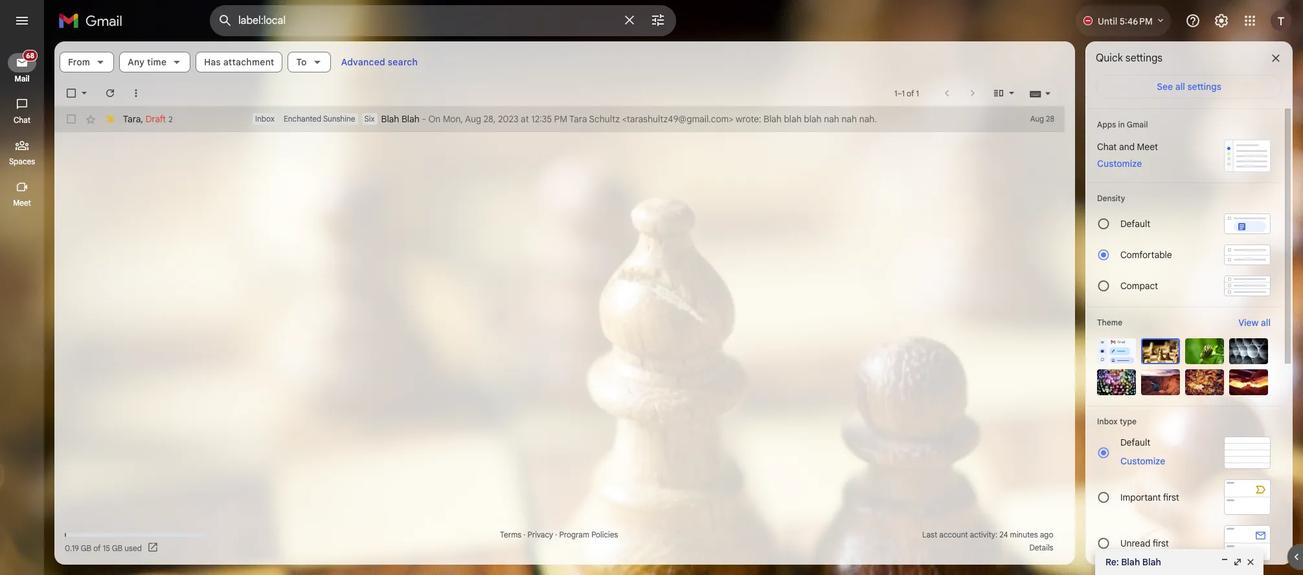 Task type: describe. For each thing, give the bounding box(es) containing it.
2023
[[498, 113, 519, 125]]

chat heading
[[0, 115, 44, 126]]

re: blah blah
[[1106, 557, 1161, 569]]

terms link
[[500, 531, 522, 540]]

blah right wrote:
[[764, 113, 782, 125]]

ago
[[1040, 531, 1054, 540]]

see all settings
[[1157, 81, 1221, 93]]

2 1 from the left
[[902, 88, 905, 98]]

spaces heading
[[0, 157, 44, 167]]

has attachment
[[204, 56, 274, 68]]

terms
[[500, 531, 522, 540]]

first for important first
[[1163, 492, 1179, 504]]

important first
[[1121, 492, 1179, 504]]

blah left -
[[402, 113, 420, 125]]

customize button for chat and meet
[[1090, 156, 1150, 172]]

activity:
[[970, 531, 998, 540]]

compact
[[1121, 280, 1158, 292]]

and
[[1119, 141, 1135, 153]]

inbox for inbox type
[[1097, 417, 1118, 427]]

theme
[[1097, 318, 1123, 328]]

-
[[422, 113, 426, 125]]

mail
[[15, 74, 30, 84]]

customize inside customize button
[[1121, 456, 1165, 468]]

follow link to manage storage image
[[147, 542, 160, 555]]

1 default from the top
[[1121, 218, 1151, 230]]

to
[[296, 56, 307, 68]]

customize inside chat and meet customize
[[1097, 158, 1142, 170]]

row containing tara
[[54, 106, 1065, 132]]

1 nah from the left
[[824, 113, 839, 125]]

used
[[125, 544, 142, 553]]

12:35
[[531, 113, 552, 125]]

last account activity: 24 minutes ago details
[[922, 531, 1054, 553]]

blah right re:
[[1121, 557, 1140, 569]]

policies
[[591, 531, 618, 540]]

gmail
[[1127, 120, 1148, 130]]

view all button
[[1231, 315, 1279, 331]]

tara , draft 2
[[123, 113, 173, 125]]

advanced search button
[[336, 51, 423, 74]]

unread first
[[1121, 538, 1169, 550]]

wrote:
[[736, 113, 761, 125]]

on
[[428, 113, 441, 125]]

2 nah from the left
[[842, 113, 857, 125]]

customize button for default
[[1113, 454, 1173, 470]]

advanced search options image
[[645, 7, 671, 33]]

advanced
[[341, 56, 385, 68]]

0 horizontal spatial tara
[[123, 113, 141, 125]]

none checkbox inside "row"
[[65, 113, 78, 126]]

<tarashultz49@gmail.com>
[[622, 113, 734, 125]]

close image
[[1246, 558, 1256, 568]]

blah down unread first
[[1143, 557, 1161, 569]]

toggle split pane mode image
[[992, 87, 1005, 100]]

Search in mail text field
[[238, 14, 614, 27]]

1 horizontal spatial aug
[[1030, 114, 1044, 124]]

apps in gmail
[[1097, 120, 1148, 130]]

quick
[[1096, 52, 1123, 65]]

aug 28
[[1030, 114, 1055, 124]]

time
[[147, 56, 167, 68]]

enchanted sunshine
[[284, 114, 355, 124]]

gmail image
[[58, 8, 129, 34]]

blah blah - on mon, aug 28, 2023 at 12:35 pm tara schultz <tarashultz49@gmail.com> wrote: blah blah blah nah nah nah.
[[381, 113, 877, 125]]

meet inside meet heading
[[13, 198, 31, 208]]

quick settings element
[[1096, 52, 1163, 75]]

28,
[[484, 113, 496, 125]]

Search in mail search field
[[210, 5, 676, 36]]

terms · privacy · program policies
[[500, 531, 618, 540]]

support image
[[1185, 13, 1201, 29]]

has attachment button
[[196, 52, 283, 73]]

any time
[[128, 56, 167, 68]]

mail heading
[[0, 74, 44, 84]]

details
[[1030, 543, 1054, 553]]

2 default from the top
[[1121, 437, 1151, 449]]

inbox type element
[[1097, 417, 1271, 427]]

any time button
[[119, 52, 191, 73]]

nah.
[[859, 113, 877, 125]]

navigation containing mail
[[0, 41, 45, 576]]

sunshine
[[323, 114, 355, 124]]

draft
[[146, 113, 166, 125]]

blah right six
[[381, 113, 399, 125]]

spaces
[[9, 157, 35, 166]]

type
[[1120, 417, 1137, 427]]

1 – 1 of 1
[[895, 88, 919, 98]]

privacy
[[528, 531, 553, 540]]

24
[[1000, 531, 1008, 540]]

any
[[128, 56, 145, 68]]

inbox type
[[1097, 417, 1137, 427]]

details link
[[1030, 543, 1054, 553]]

2
[[169, 114, 173, 124]]

refresh image
[[104, 87, 117, 100]]

account
[[939, 531, 968, 540]]

quick settings
[[1096, 52, 1163, 65]]

clear search image
[[617, 7, 643, 33]]

select input tool image
[[1044, 88, 1052, 98]]

see
[[1157, 81, 1173, 93]]

0.19 gb of 15 gb used
[[65, 544, 142, 553]]

28
[[1046, 114, 1055, 124]]



Task type: vqa. For each thing, say whether or not it's contained in the screenshot.
Asana. for terryturtle85
no



Task type: locate. For each thing, give the bounding box(es) containing it.
chat down mail heading
[[14, 115, 30, 125]]

customize button down and
[[1090, 156, 1150, 172]]

search
[[388, 56, 418, 68]]

advanced search
[[341, 56, 418, 68]]

enchanted
[[284, 114, 321, 124]]

1 horizontal spatial all
[[1261, 317, 1271, 329]]

re:
[[1106, 557, 1119, 569]]

display density element
[[1097, 194, 1271, 203]]

privacy link
[[528, 531, 553, 540]]

1 horizontal spatial chat
[[1097, 141, 1117, 153]]

main content
[[54, 41, 1075, 565]]

· right privacy
[[555, 531, 557, 540]]

blah
[[784, 113, 802, 125], [804, 113, 822, 125]]

–
[[897, 88, 902, 98]]

0 horizontal spatial all
[[1175, 81, 1185, 93]]

customize button up 'important'
[[1113, 454, 1173, 470]]

0 vertical spatial all
[[1175, 81, 1185, 93]]

main menu image
[[14, 13, 30, 29]]

0 horizontal spatial gb
[[81, 544, 91, 553]]

tara right pm
[[569, 113, 587, 125]]

aug
[[465, 113, 481, 125], [1030, 114, 1044, 124]]

unread
[[1121, 538, 1151, 550]]

footer containing terms
[[54, 529, 1065, 555]]

0.19
[[65, 544, 79, 553]]

blah
[[381, 113, 399, 125], [402, 113, 420, 125], [764, 113, 782, 125], [1121, 557, 1140, 569], [1143, 557, 1161, 569]]

1 blah from the left
[[784, 113, 802, 125]]

navigation
[[0, 41, 45, 576]]

at
[[521, 113, 529, 125]]

see all settings button
[[1096, 75, 1283, 98]]

0 vertical spatial default
[[1121, 218, 1151, 230]]

attachment
[[223, 56, 274, 68]]

first for unread first
[[1153, 538, 1169, 550]]

0 vertical spatial inbox
[[255, 114, 275, 124]]

settings
[[1126, 52, 1163, 65], [1188, 81, 1221, 93]]

1 horizontal spatial gb
[[112, 544, 123, 553]]

· right terms
[[524, 531, 526, 540]]

1 vertical spatial all
[[1261, 317, 1271, 329]]

inbox inside "row"
[[255, 114, 275, 124]]

0 horizontal spatial 1
[[895, 88, 897, 98]]

first right 'important'
[[1163, 492, 1179, 504]]

,
[[141, 113, 143, 125]]

tara
[[123, 113, 141, 125], [569, 113, 587, 125]]

1 horizontal spatial settings
[[1188, 81, 1221, 93]]

chat and meet customize
[[1097, 141, 1158, 170]]

main content containing from
[[54, 41, 1075, 565]]

has
[[204, 56, 221, 68]]

settings right see in the top of the page
[[1188, 81, 1221, 93]]

1
[[895, 88, 897, 98], [902, 88, 905, 98], [916, 88, 919, 98]]

1 horizontal spatial 1
[[902, 88, 905, 98]]

of left 15
[[93, 544, 101, 553]]

last
[[922, 531, 937, 540]]

1 horizontal spatial ·
[[555, 531, 557, 540]]

inbox for inbox
[[255, 114, 275, 124]]

1 gb from the left
[[81, 544, 91, 553]]

meet down spaces heading
[[13, 198, 31, 208]]

0 horizontal spatial aug
[[465, 113, 481, 125]]

0 horizontal spatial blah
[[784, 113, 802, 125]]

1 vertical spatial customize
[[1121, 456, 1165, 468]]

0 vertical spatial of
[[907, 88, 914, 98]]

of right –
[[907, 88, 914, 98]]

meet
[[1137, 141, 1158, 153], [13, 198, 31, 208]]

mon,
[[443, 113, 463, 125]]

0 horizontal spatial settings
[[1126, 52, 1163, 65]]

15
[[103, 544, 110, 553]]

all
[[1175, 81, 1185, 93], [1261, 317, 1271, 329]]

aug left 28,
[[465, 113, 481, 125]]

search in mail image
[[214, 9, 237, 32]]

3 1 from the left
[[916, 88, 919, 98]]

aug left 28
[[1030, 114, 1044, 124]]

program policies link
[[559, 531, 618, 540]]

inbox left type
[[1097, 417, 1118, 427]]

2 blah from the left
[[804, 113, 822, 125]]

inbox left "enchanted"
[[255, 114, 275, 124]]

gb right "0.19"
[[81, 544, 91, 553]]

68 link
[[8, 50, 38, 73]]

pm
[[554, 113, 567, 125]]

chat left and
[[1097, 141, 1117, 153]]

1 vertical spatial of
[[93, 544, 101, 553]]

gb
[[81, 544, 91, 553], [112, 544, 123, 553]]

all right the view
[[1261, 317, 1271, 329]]

six
[[364, 114, 375, 124]]

from
[[68, 56, 90, 68]]

0 vertical spatial customize
[[1097, 158, 1142, 170]]

0 vertical spatial meet
[[1137, 141, 1158, 153]]

None checkbox
[[65, 113, 78, 126]]

theme element
[[1097, 317, 1123, 330]]

from button
[[60, 52, 114, 73]]

settings image
[[1214, 13, 1229, 29]]

view all
[[1239, 317, 1271, 329]]

customize up 'important'
[[1121, 456, 1165, 468]]

1 vertical spatial default
[[1121, 437, 1151, 449]]

customize
[[1097, 158, 1142, 170], [1121, 456, 1165, 468]]

inbox
[[255, 114, 275, 124], [1097, 417, 1118, 427]]

2 · from the left
[[555, 531, 557, 540]]

0 horizontal spatial meet
[[13, 198, 31, 208]]

68
[[26, 51, 34, 60]]

customize down and
[[1097, 158, 1142, 170]]

footer
[[54, 529, 1065, 555]]

1 vertical spatial customize button
[[1113, 454, 1173, 470]]

to button
[[288, 52, 331, 73]]

1 vertical spatial first
[[1153, 538, 1169, 550]]

comfortable
[[1121, 249, 1172, 261]]

all right see in the top of the page
[[1175, 81, 1185, 93]]

meet right and
[[1137, 141, 1158, 153]]

None checkbox
[[65, 87, 78, 100]]

nah
[[824, 113, 839, 125], [842, 113, 857, 125]]

1 horizontal spatial nah
[[842, 113, 857, 125]]

2 horizontal spatial 1
[[916, 88, 919, 98]]

1 1 from the left
[[895, 88, 897, 98]]

chat
[[14, 115, 30, 125], [1097, 141, 1117, 153]]

program
[[559, 531, 589, 540]]

1 horizontal spatial tara
[[569, 113, 587, 125]]

meet heading
[[0, 198, 44, 209]]

first right unread
[[1153, 538, 1169, 550]]

1 · from the left
[[524, 531, 526, 540]]

default down type
[[1121, 437, 1151, 449]]

1 vertical spatial settings
[[1188, 81, 1221, 93]]

0 horizontal spatial nah
[[824, 113, 839, 125]]

chat inside chat and meet customize
[[1097, 141, 1117, 153]]

0 vertical spatial settings
[[1126, 52, 1163, 65]]

gb right 15
[[112, 544, 123, 553]]

density
[[1097, 194, 1125, 203]]

1 horizontal spatial meet
[[1137, 141, 1158, 153]]

0 vertical spatial first
[[1163, 492, 1179, 504]]

1 horizontal spatial of
[[907, 88, 914, 98]]

0 horizontal spatial inbox
[[255, 114, 275, 124]]

minimize image
[[1220, 558, 1230, 568]]

blah left nah. on the top
[[804, 113, 822, 125]]

default
[[1121, 218, 1151, 230], [1121, 437, 1151, 449]]

0 horizontal spatial ·
[[524, 531, 526, 540]]

0 vertical spatial chat
[[14, 115, 30, 125]]

view
[[1239, 317, 1259, 329]]

pop out image
[[1233, 558, 1243, 568]]

1 vertical spatial chat
[[1097, 141, 1117, 153]]

settings right "quick"
[[1126, 52, 1163, 65]]

settings inside button
[[1188, 81, 1221, 93]]

1 horizontal spatial inbox
[[1097, 417, 1118, 427]]

first
[[1163, 492, 1179, 504], [1153, 538, 1169, 550]]

tara left draft
[[123, 113, 141, 125]]

1 vertical spatial inbox
[[1097, 417, 1118, 427]]

apps
[[1097, 120, 1116, 130]]

in
[[1118, 120, 1125, 130]]

all for see
[[1175, 81, 1185, 93]]

meet inside chat and meet customize
[[1137, 141, 1158, 153]]

chat inside heading
[[14, 115, 30, 125]]

important
[[1121, 492, 1161, 504]]

row
[[54, 106, 1065, 132]]

1 horizontal spatial blah
[[804, 113, 822, 125]]

schultz
[[589, 113, 620, 125]]

chat for chat and meet customize
[[1097, 141, 1117, 153]]

more image
[[130, 87, 143, 100]]

0 horizontal spatial of
[[93, 544, 101, 553]]

chat for chat
[[14, 115, 30, 125]]

default up comfortable
[[1121, 218, 1151, 230]]

all for view
[[1261, 317, 1271, 329]]

of
[[907, 88, 914, 98], [93, 544, 101, 553]]

0 horizontal spatial chat
[[14, 115, 30, 125]]

2 gb from the left
[[112, 544, 123, 553]]

minutes
[[1010, 531, 1038, 540]]

0 vertical spatial customize button
[[1090, 156, 1150, 172]]

1 vertical spatial meet
[[13, 198, 31, 208]]

blah right wrote:
[[784, 113, 802, 125]]



